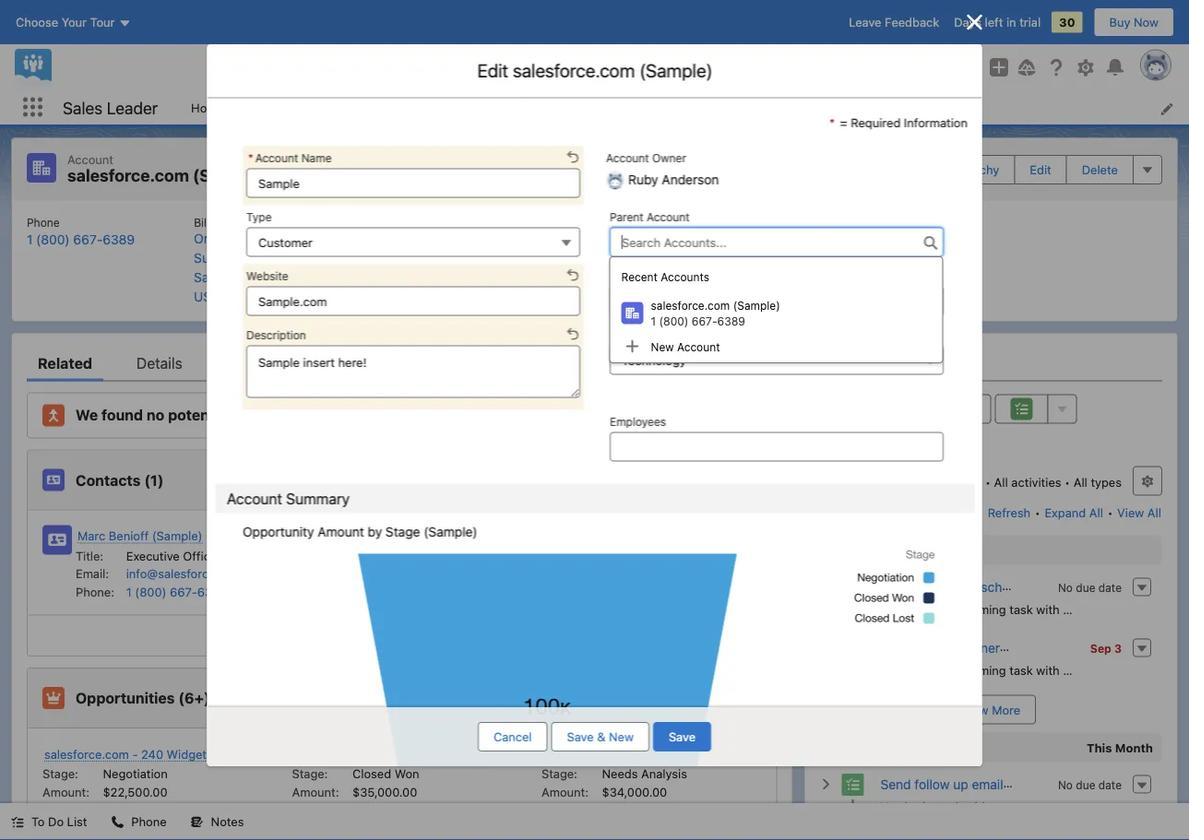 Task type: describe. For each thing, give the bounding box(es) containing it.
320
[[640, 747, 663, 761]]

240
[[141, 747, 163, 761]]

discuss partnership opportunities (sample) link
[[907, 640, 1165, 656]]

overdue
[[925, 543, 975, 557]]

widgets for negotiation amount:
[[167, 747, 213, 761]]

market
[[222, 231, 263, 246]]

required
[[851, 115, 900, 129]]

save for save & new
[[567, 730, 594, 744]]

salesforce.com - 240 widgets (sample) link
[[44, 746, 267, 763]]

left
[[985, 15, 1003, 29]]

Parent Account text field
[[609, 227, 943, 257]]

no due date for you have an upcoming task with
[[1058, 582, 1122, 595]]

task inside the you had a task with marc benioff (sample)
[[939, 800, 962, 814]]

- for 240
[[132, 747, 138, 761]]

needs analysis amount:
[[542, 767, 687, 799]]

search...
[[417, 60, 467, 74]]

activities
[[1012, 476, 1062, 489]]

3
[[1115, 643, 1122, 656]]

Phone text field
[[609, 286, 943, 316]]

phone:
[[76, 585, 114, 599]]

schedule
[[981, 579, 1035, 595]]

350
[[391, 747, 413, 761]]

1 vertical spatial owner
[[666, 216, 700, 229]]

edit for edit salesforce.com (sample)
[[477, 60, 508, 81]]

opportunity
[[242, 525, 314, 540]]

usa
[[194, 289, 220, 304]]

executive officer email:
[[76, 549, 222, 581]]

10/18/2023
[[602, 803, 665, 817]]

1 inside salesforce.com (sample) 1 (800) 667-6389
[[651, 315, 656, 328]]

new button for contacts (1)
[[705, 465, 762, 495]]

partnership
[[957, 640, 1025, 656]]

days left in trial
[[954, 15, 1041, 29]]

salesforce.com for salesforce.com - 320 widgets (sample)
[[543, 747, 628, 761]]

all inside related tab panel
[[410, 629, 424, 643]]

• down the types
[[1108, 506, 1113, 519]]

website http://www.salesforce.com
[[403, 216, 561, 247]]

1 vertical spatial marc benioff (sample) link
[[994, 800, 1119, 819]]

opportunity amount by stage (sample)
[[242, 525, 477, 540]]

related
[[38, 354, 92, 372]]

1 horizontal spatial marc
[[932, 579, 962, 595]]

account.
[[362, 406, 426, 424]]

contacts (1)
[[76, 471, 164, 489]]

list for home link
[[12, 201, 1177, 322]]

new button for opportunities (6+)
[[705, 684, 762, 713]]

0 vertical spatial 1 (800) 667-6389 link
[[27, 232, 135, 247]]

with for (sample)
[[1036, 664, 1060, 677]]

date: for 11/3/2023
[[327, 803, 356, 817]]

list
[[67, 815, 87, 829]]

duplicates
[[235, 406, 310, 424]]

phone 1 (800) 667-6389
[[27, 216, 135, 247]]

date: for 11/20/2023
[[77, 803, 107, 817]]

0 horizontal spatial marc benioff (sample) link
[[78, 527, 203, 545]]

new inside button
[[609, 730, 634, 744]]

you had a task with marc benioff (sample)
[[881, 800, 1119, 816]]

recent
[[621, 270, 658, 283]]

11/3/2023
[[353, 803, 407, 817]]

text default image for new account
[[625, 339, 640, 354]]

by
[[367, 525, 382, 540]]

list for leave feedback link
[[180, 90, 1189, 125]]

- for 350
[[382, 747, 388, 761]]

667- inside phone 1 (800) 667-6389
[[73, 232, 103, 247]]

email image
[[842, 835, 864, 841]]

ca
[[285, 270, 302, 285]]

leave
[[849, 15, 882, 29]]

amount: for closed won amount:
[[292, 785, 339, 799]]

save & new
[[567, 730, 634, 744]]

cancel
[[494, 730, 532, 744]]

phone inside phone 1 (800) 667-6389
[[27, 216, 60, 229]]

(800) inside phone 1 (800) 667-6389
[[36, 232, 70, 247]]

filters:
[[900, 476, 937, 489]]

• up the expand on the right of the page
[[1065, 476, 1070, 489]]

in
[[1007, 15, 1016, 29]]

upcoming
[[849, 543, 910, 557]]

search... button
[[382, 53, 751, 82]]

stage: for needs analysis amount:
[[542, 767, 578, 781]]

buy now button
[[1094, 7, 1175, 37]]

call
[[907, 579, 929, 595]]

notes
[[211, 815, 244, 829]]

call marc to schedule demo (sample) link
[[907, 579, 1130, 595]]

save & new button
[[551, 722, 649, 752]]

(800) inside salesforce.com (sample) 1 (800) 667-6389
[[659, 315, 689, 328]]

* for * = required information
[[829, 115, 835, 129]]

edit for edit
[[1030, 163, 1052, 176]]

6389 inside salesforce.com (sample) 1 (800) 667-6389
[[717, 315, 746, 328]]

edit salesforce.com (sample)
[[477, 60, 712, 81]]

667- inside salesforce.com (sample) 1 (800) 667-6389
[[692, 315, 717, 328]]

task for opportunities
[[1010, 664, 1033, 677]]

due for you had a task with
[[1076, 779, 1096, 792]]

widgets for needs analysis amount:
[[666, 747, 712, 761]]

(samp
[[1157, 777, 1189, 792]]

benioff inside related tab panel
[[109, 529, 149, 543]]

marc inside related tab panel
[[78, 529, 105, 543]]

sep
[[1090, 643, 1112, 656]]

0 vertical spatial account owner
[[606, 152, 686, 165]]

won
[[395, 767, 419, 781]]

you for discuss
[[881, 664, 901, 677]]

refresh button
[[987, 498, 1032, 527]]

text default image for to do list
[[11, 816, 24, 829]]

(800) inside related tab panel
[[135, 585, 167, 599]]

list box containing recent accounts
[[609, 256, 943, 364]]

0 vertical spatial owner
[[652, 152, 686, 165]]

date: for 10/18/2023
[[576, 803, 606, 817]]

Employees text field
[[609, 432, 943, 462]]

of
[[313, 406, 328, 424]]

month
[[1115, 741, 1153, 755]]

Website text field
[[246, 286, 580, 316]]

94105
[[306, 270, 343, 285]]

close for $22,500.00 close date: 11/20/2023
[[42, 803, 74, 817]]

we
[[76, 406, 98, 424]]

parent account
[[609, 211, 689, 224]]

amount: for needs analysis amount:
[[542, 785, 589, 799]]

task for to
[[1010, 603, 1033, 616]]

cancel button
[[478, 722, 548, 752]]

officer
[[183, 549, 222, 563]]

time
[[958, 476, 982, 489]]

leader
[[107, 98, 158, 117]]

you inside the you had a task with marc benioff (sample)
[[881, 800, 901, 814]]

salesforce.com (sample)
[[67, 166, 266, 185]]

this month button
[[821, 733, 1162, 763]]

0 vertical spatial view all link
[[1117, 498, 1163, 527]]

you for call
[[881, 603, 901, 616]]

email
[[972, 777, 1003, 792]]

sep 3
[[1090, 643, 1122, 656]]

6389 inside phone 1 (800) 667-6389
[[103, 232, 135, 247]]

type
[[246, 211, 271, 224]]

$22,500.00
[[103, 785, 168, 799]]

billing address one market st suite 300 san francisco, ca 94105 usa
[[194, 216, 343, 304]]

info@salesforce.com link
[[126, 567, 243, 581]]

salesforce.com for salesforce.com (sample) 1 (800) 667-6389
[[651, 299, 730, 312]]

to
[[31, 815, 45, 829]]

leave feedback link
[[849, 15, 939, 29]]

closed
[[353, 767, 391, 781]]

accounts
[[661, 270, 710, 283]]

related tab panel
[[27, 382, 777, 841]]

667- inside related tab panel
[[170, 585, 197, 599]]



Task type: locate. For each thing, give the bounding box(es) containing it.
1 vertical spatial no due date
[[1058, 779, 1122, 792]]

date for you have an upcoming task with
[[1099, 582, 1122, 595]]

no due date up sep
[[1058, 582, 1122, 595]]

home
[[191, 100, 224, 114]]

0 vertical spatial due
[[1076, 582, 1096, 595]]

date down the this month
[[1099, 779, 1122, 792]]

- inside 'salesforce.com - 240 widgets (sample)' link
[[132, 747, 138, 761]]

recent accounts group
[[610, 261, 942, 334]]

•
[[985, 476, 991, 489], [1065, 476, 1070, 489], [1035, 506, 1041, 519], [1108, 506, 1113, 519]]

save up 'salesforce.com - 320 widgets (sample)'
[[669, 730, 696, 744]]

you
[[881, 603, 901, 616], [881, 664, 901, 677], [881, 800, 901, 814]]

• right time
[[985, 476, 991, 489]]

related link
[[38, 345, 92, 382]]

closed won amount:
[[292, 767, 419, 799]]

& for new
[[597, 730, 606, 744]]

salesforce.com down accounts
[[651, 299, 730, 312]]

with for schedule
[[1036, 603, 1060, 616]]

owner up parent account
[[652, 152, 686, 165]]

1 vertical spatial task
[[1010, 664, 1033, 677]]

save inside save & new button
[[567, 730, 594, 744]]

2 vertical spatial phone
[[131, 815, 167, 829]]

inverse image
[[964, 11, 986, 33]]

website down '300'
[[246, 270, 288, 283]]

1 inside phone 1 (800) 667-6389
[[27, 232, 33, 247]]

francisco,
[[220, 270, 281, 285]]

salesforce.com - 350 widgets (sample) link
[[294, 746, 516, 763]]

owner up ruby anderson
[[666, 216, 700, 229]]

tab list containing related
[[27, 345, 777, 382]]

task right a
[[939, 800, 962, 814]]

0 horizontal spatial 1
[[27, 232, 33, 247]]

2 horizontal spatial 667-
[[692, 315, 717, 328]]

2 horizontal spatial phone
[[609, 270, 642, 283]]

0 horizontal spatial tab list
[[27, 345, 777, 382]]

salesforce.com for salesforce.com - 350 widgets (sample)
[[294, 747, 379, 761]]

0 horizontal spatial website
[[246, 270, 288, 283]]

- left 240
[[132, 747, 138, 761]]

no for you had a task with
[[1058, 779, 1073, 792]]

text default image inside to do list button
[[11, 816, 24, 829]]

date:
[[77, 803, 107, 817], [327, 803, 356, 817], [576, 803, 606, 817]]

0 vertical spatial list
[[180, 90, 1189, 125]]

1 due from the top
[[1076, 582, 1096, 595]]

2 stage: from the left
[[292, 767, 328, 781]]

view for view account hierarchy
[[866, 163, 893, 176]]

new button up save button
[[705, 684, 762, 713]]

salesforce.com up negotiation amount:
[[44, 747, 129, 761]]

salesforce.com down leader
[[67, 166, 189, 185]]

1 horizontal spatial marc benioff (sample) link
[[994, 800, 1119, 819]]

filters: all time • all activities • all types
[[900, 476, 1122, 489]]

2 horizontal spatial (800)
[[659, 315, 689, 328]]

amount:
[[42, 785, 89, 799], [292, 785, 339, 799], [542, 785, 589, 799]]

marc benioff (sample)
[[78, 529, 203, 543]]

widgets up analysis
[[666, 747, 712, 761]]

3 stage: from the left
[[542, 767, 578, 781]]

2 vertical spatial 6389
[[197, 585, 228, 599]]

(sample) inside the you had a task with marc benioff (sample)
[[1069, 802, 1119, 816]]

$34,000.00
[[602, 785, 667, 799]]

* = required information
[[829, 115, 967, 129]]

benioff up executive
[[109, 529, 149, 543]]

no for you have an upcoming task with
[[1058, 582, 1073, 595]]

recent accounts
[[621, 270, 710, 283]]

1 horizontal spatial amount:
[[292, 785, 339, 799]]

0 horizontal spatial benioff
[[109, 529, 149, 543]]

0 horizontal spatial view all link
[[28, 615, 776, 656]]

1 close from the left
[[42, 803, 74, 817]]

have for call
[[905, 603, 931, 616]]

you have an upcoming task with for partnership
[[881, 664, 1063, 677]]

have for discuss
[[905, 664, 931, 677]]

1 vertical spatial new button
[[705, 684, 762, 713]]

no due date down this
[[1058, 779, 1122, 792]]

salesforce.com for salesforce.com - 240 widgets (sample)
[[44, 747, 129, 761]]

list containing one market st
[[12, 201, 1177, 322]]

1 an from the top
[[934, 603, 948, 616]]

1 horizontal spatial text default image
[[625, 339, 640, 354]]

0 horizontal spatial widgets
[[167, 747, 213, 761]]

stage: up to do list
[[42, 767, 78, 781]]

website for website http://www.salesforce.com
[[403, 216, 445, 229]]

1 (800) 667-6389
[[126, 585, 228, 599]]

have down call
[[905, 603, 931, 616]]

1 vertical spatial with
[[1036, 664, 1060, 677]]

2 vertical spatial (800)
[[135, 585, 167, 599]]

1 save from the left
[[567, 730, 594, 744]]

with down 'discuss partnership opportunities (sample)' on the bottom right of the page
[[1036, 664, 1060, 677]]

date: inside $22,500.00 close date: 11/20/2023
[[77, 803, 107, 817]]

1 horizontal spatial &
[[913, 543, 922, 557]]

Industry button
[[609, 346, 943, 375]]

2 horizontal spatial stage:
[[542, 767, 578, 781]]

salesforce.com up closed won amount:
[[294, 747, 379, 761]]

1 vertical spatial no
[[1058, 779, 1073, 792]]

0 horizontal spatial -
[[132, 747, 138, 761]]

text default image for phone
[[111, 816, 124, 829]]

2 close from the left
[[292, 803, 324, 817]]

website
[[403, 216, 445, 229], [246, 270, 288, 283]]

you have an upcoming task with
[[881, 603, 1063, 616], [881, 664, 1063, 677]]

0 horizontal spatial date:
[[77, 803, 107, 817]]

1 vertical spatial date
[[1099, 779, 1122, 792]]

0 vertical spatial 1
[[27, 232, 33, 247]]

1 vertical spatial 1 (800) 667-6389 link
[[126, 585, 228, 599]]

an down discuss
[[934, 664, 948, 677]]

amount: down save & new
[[542, 785, 589, 799]]

no right the for
[[1058, 779, 1073, 792]]

1 horizontal spatial tab list
[[820, 345, 1163, 382]]

6389 down info@salesforce.com link
[[197, 585, 228, 599]]

demo
[[1039, 579, 1072, 595]]

upcoming & overdue
[[849, 543, 975, 557]]

you have an upcoming task with for marc
[[881, 603, 1063, 616]]

an
[[934, 603, 948, 616], [934, 664, 948, 677]]

2 widgets from the left
[[416, 747, 463, 761]]

account owner up the ruby
[[620, 216, 700, 229]]

widgets right 240
[[167, 747, 213, 761]]

view all
[[380, 629, 424, 643]]

1 horizontal spatial save
[[669, 730, 696, 744]]

tab list
[[27, 345, 777, 382], [820, 345, 1163, 382]]

stage: up $34,000.00 close date: 10/18/2023
[[542, 767, 578, 781]]

text default image inside phone button
[[111, 816, 124, 829]]

2 vertical spatial 667-
[[170, 585, 197, 599]]

3 you from the top
[[881, 800, 901, 814]]

task image
[[842, 774, 864, 796]]

stage
[[385, 525, 420, 540]]

0 vertical spatial *
[[829, 115, 835, 129]]

view for view more
[[962, 703, 989, 717]]

due
[[1076, 582, 1096, 595], [1076, 779, 1096, 792]]

2 you have an upcoming task with from the top
[[881, 664, 1063, 677]]

text default image
[[625, 339, 640, 354], [11, 816, 24, 829]]

text default image inside new account option
[[625, 339, 640, 354]]

2 horizontal spatial 6389
[[717, 315, 746, 328]]

1 - from the left
[[132, 747, 138, 761]]

1 horizontal spatial 667-
[[170, 585, 197, 599]]

=
[[840, 115, 847, 129]]

2 upcoming from the top
[[951, 664, 1006, 677]]

0 horizontal spatial text default image
[[11, 816, 24, 829]]

list
[[180, 90, 1189, 125], [12, 201, 1177, 322]]

date: down negotiation amount:
[[77, 803, 107, 817]]

website for website
[[246, 270, 288, 283]]

task image
[[842, 576, 864, 599]]

account owner up parent account
[[606, 152, 686, 165]]

due for you have an upcoming task with
[[1076, 582, 1096, 595]]

close for $35,000.00 close date: 11/3/2023
[[292, 803, 324, 817]]

salesforce.com up forecasts on the left top
[[512, 60, 635, 81]]

1 vertical spatial &
[[597, 730, 606, 744]]

save for save
[[669, 730, 696, 744]]

* left =
[[829, 115, 835, 129]]

delete button
[[1066, 155, 1134, 184]]

opportunities
[[76, 690, 175, 707]]

3 - from the left
[[632, 747, 637, 761]]

amount: up to do list
[[42, 785, 89, 799]]

website inside "website http://www.salesforce.com"
[[403, 216, 445, 229]]

types
[[1091, 476, 1122, 489]]

amount: inside closed won amount:
[[292, 785, 339, 799]]

address
[[229, 216, 271, 229]]

an up discuss
[[934, 603, 948, 616]]

0 vertical spatial 6389
[[103, 232, 135, 247]]

task
[[1010, 603, 1033, 616], [1010, 664, 1033, 677], [939, 800, 962, 814]]

date: inside $34,000.00 close date: 10/18/2023
[[576, 803, 606, 817]]

this
[[332, 406, 358, 424]]

0 vertical spatial you have an upcoming task with
[[881, 603, 1063, 616]]

11/20/2023
[[103, 803, 165, 817]]

1 date: from the left
[[77, 803, 107, 817]]

1 horizontal spatial widgets
[[416, 747, 463, 761]]

0 vertical spatial task
[[1010, 603, 1033, 616]]

contacts
[[76, 471, 141, 489]]

stage: for closed won amount:
[[292, 767, 328, 781]]

& inside save & new button
[[597, 730, 606, 744]]

2 vertical spatial with
[[966, 800, 989, 814]]

1 text default image from the left
[[111, 816, 124, 829]]

1 vertical spatial you have an upcoming task with
[[881, 664, 1063, 677]]

1 vertical spatial (800)
[[659, 315, 689, 328]]

list containing home
[[180, 90, 1189, 125]]

website up http://www.salesforce.com on the top left of page
[[403, 216, 445, 229]]

close inside $34,000.00 close date: 10/18/2023
[[542, 803, 573, 817]]

0 vertical spatial have
[[905, 603, 931, 616]]

tab list containing activity
[[820, 345, 1163, 382]]

with down email
[[966, 800, 989, 814]]

edit left delete on the right top of the page
[[1030, 163, 1052, 176]]

1 amount: from the left
[[42, 785, 89, 799]]

marc inside the you had a task with marc benioff (sample)
[[994, 802, 1022, 816]]

close for $34,000.00 close date: 10/18/2023
[[542, 803, 573, 817]]

2 - from the left
[[382, 747, 388, 761]]

0 vertical spatial benioff
[[109, 529, 149, 543]]

date: down closed won amount:
[[327, 803, 356, 817]]

0 horizontal spatial phone
[[27, 216, 60, 229]]

widgets inside 'link'
[[666, 747, 712, 761]]

3 date: from the left
[[576, 803, 606, 817]]

buy
[[1110, 15, 1131, 29]]

upcoming down partnership
[[951, 664, 1006, 677]]

task down 'discuss partnership opportunities (sample)' on the bottom right of the page
[[1010, 664, 1033, 677]]

Description text field
[[246, 346, 580, 398]]

salesforce.com inside salesforce.com (sample) 1 (800) 667-6389
[[651, 299, 730, 312]]

we found no potential duplicates of this account.
[[76, 406, 426, 424]]

save
[[567, 730, 594, 744], [669, 730, 696, 744]]

1 new button from the top
[[705, 465, 762, 495]]

0 vertical spatial marc
[[78, 529, 105, 543]]

new inside option
[[651, 340, 674, 353]]

option containing salesforce.com (sample)
[[610, 292, 942, 334]]

view inside 'button'
[[962, 703, 989, 717]]

6389 down salesforce.com (sample)
[[103, 232, 135, 247]]

option
[[610, 292, 942, 334]]

2 vertical spatial you
[[881, 800, 901, 814]]

task down "call marc to schedule demo (sample)"
[[1010, 603, 1033, 616]]

salesforce.com - 350 widgets (sample)
[[294, 747, 516, 761]]

2 you from the top
[[881, 664, 901, 677]]

upcoming for partnership
[[951, 664, 1006, 677]]

1 inside related tab panel
[[126, 585, 132, 599]]

0 vertical spatial with
[[1036, 603, 1060, 616]]

2 horizontal spatial amount:
[[542, 785, 589, 799]]

$35,000.00
[[353, 785, 417, 799]]

upcoming for marc
[[951, 603, 1006, 616]]

no due date for you had a task with
[[1058, 779, 1122, 792]]

2 tab list from the left
[[820, 345, 1163, 382]]

close inside $22,500.00 close date: 11/20/2023
[[42, 803, 74, 817]]

1 have from the top
[[905, 603, 931, 616]]

text default image
[[111, 816, 124, 829], [191, 816, 204, 829]]

1 horizontal spatial 1
[[126, 585, 132, 599]]

(sample) inside 'link'
[[715, 747, 766, 761]]

1 you have an upcoming task with from the top
[[881, 603, 1063, 616]]

1 tab list from the left
[[27, 345, 777, 382]]

& inside upcoming & overdue dropdown button
[[913, 543, 922, 557]]

view inside related tab panel
[[380, 629, 407, 643]]

notes button
[[180, 804, 255, 841]]

(800)
[[36, 232, 70, 247], [659, 315, 689, 328], [135, 585, 167, 599]]

account inside button
[[896, 163, 943, 176]]

date: inside $35,000.00 close date: 11/3/2023
[[327, 803, 356, 817]]

text default image left new account
[[625, 339, 640, 354]]

widgets for closed won amount:
[[416, 747, 463, 761]]

1 date from the top
[[1099, 582, 1122, 595]]

6389
[[103, 232, 135, 247], [717, 315, 746, 328], [197, 585, 228, 599]]

date
[[1099, 582, 1122, 595], [1099, 779, 1122, 792]]

had
[[905, 800, 926, 814]]

analysis
[[641, 767, 687, 781]]

1 vertical spatial benioff
[[1025, 802, 1065, 816]]

ruby anderson
[[644, 233, 735, 248]]

1 horizontal spatial text default image
[[191, 816, 204, 829]]

None text field
[[246, 168, 580, 198]]

send follow up email for customer conference (samp link
[[881, 777, 1189, 792]]

1 vertical spatial account owner
[[620, 216, 700, 229]]

discuss
[[907, 640, 953, 656]]

marc left "to"
[[932, 579, 962, 595]]

new button down employees text box
[[705, 465, 762, 495]]

2 horizontal spatial marc
[[994, 802, 1022, 816]]

• left the expand on the right of the page
[[1035, 506, 1041, 519]]

new account option
[[610, 334, 942, 359]]

2 amount: from the left
[[292, 785, 339, 799]]

& for overdue
[[913, 543, 922, 557]]

1 horizontal spatial close
[[292, 803, 324, 817]]

marc benioff (sample) link down customer
[[994, 800, 1119, 819]]

(sample) inside salesforce.com (sample) 1 (800) 667-6389
[[733, 299, 780, 312]]

amount: left $35,000.00
[[292, 785, 339, 799]]

title:
[[76, 549, 103, 563]]

opportunities (6+)
[[76, 690, 210, 707]]

0 vertical spatial you
[[881, 603, 901, 616]]

- left 350
[[382, 747, 388, 761]]

1 vertical spatial *
[[248, 152, 253, 165]]

new account
[[651, 340, 720, 353]]

1 widgets from the left
[[167, 747, 213, 761]]

2 horizontal spatial 1
[[651, 315, 656, 328]]

1 horizontal spatial view all link
[[1117, 498, 1163, 527]]

1 horizontal spatial *
[[829, 115, 835, 129]]

2 an from the top
[[934, 664, 948, 677]]

2 new button from the top
[[705, 684, 762, 713]]

do
[[48, 815, 64, 829]]

list box
[[609, 256, 943, 364]]

- left the "320"
[[632, 747, 637, 761]]

edit right search...
[[477, 60, 508, 81]]

marc down the for
[[994, 802, 1022, 816]]

date right demo on the bottom right of the page
[[1099, 582, 1122, 595]]

0 vertical spatial no
[[1058, 582, 1073, 595]]

1 vertical spatial upcoming
[[951, 664, 1006, 677]]

group
[[936, 56, 975, 78]]

close inside $35,000.00 close date: 11/3/2023
[[292, 803, 324, 817]]

widgets right 350
[[416, 747, 463, 761]]

1 horizontal spatial phone
[[131, 815, 167, 829]]

0 vertical spatial marc benioff (sample) link
[[78, 527, 203, 545]]

home link
[[180, 90, 235, 125]]

1 horizontal spatial edit
[[1030, 163, 1052, 176]]

anderson
[[678, 233, 735, 248]]

2 due from the top
[[1076, 779, 1096, 792]]

edit
[[477, 60, 508, 81], [1030, 163, 1052, 176]]

one
[[194, 231, 218, 246]]

0 vertical spatial new button
[[705, 465, 762, 495]]

2 date: from the left
[[327, 803, 356, 817]]

2 date from the top
[[1099, 779, 1122, 792]]

parent
[[609, 211, 643, 224]]

sales
[[63, 98, 103, 117]]

1 upcoming from the top
[[951, 603, 1006, 616]]

opportunities image
[[42, 687, 65, 710]]

* for * account name
[[248, 152, 253, 165]]

activity
[[831, 354, 886, 372]]

expand all button
[[1044, 498, 1104, 527]]

http://www.salesforce.com
[[403, 232, 561, 247]]

text default image inside notes button
[[191, 816, 204, 829]]

1 vertical spatial phone
[[609, 270, 642, 283]]

* up "type"
[[248, 152, 253, 165]]

0 horizontal spatial 667-
[[73, 232, 103, 247]]

text default image for notes
[[191, 816, 204, 829]]

edit button
[[1014, 155, 1067, 184]]

no right schedule at bottom right
[[1058, 582, 1073, 595]]

1 vertical spatial due
[[1076, 779, 1096, 792]]

date: down the needs analysis amount:
[[576, 803, 606, 817]]

1 horizontal spatial -
[[382, 747, 388, 761]]

2 horizontal spatial close
[[542, 803, 573, 817]]

save up the needs analysis amount:
[[567, 730, 594, 744]]

stage: up $35,000.00 close date: 11/3/2023
[[292, 767, 328, 781]]

salesforce.com inside 'link'
[[543, 747, 628, 761]]

benioff down customer
[[1025, 802, 1065, 816]]

list item
[[235, 90, 299, 125]]

suite
[[194, 250, 224, 266]]

1 vertical spatial view all link
[[28, 615, 776, 656]]

0 horizontal spatial save
[[567, 730, 594, 744]]

0 vertical spatial text default image
[[625, 339, 640, 354]]

due right demo on the bottom right of the page
[[1076, 582, 1096, 595]]

amount: inside the needs analysis amount:
[[542, 785, 589, 799]]

to do list
[[31, 815, 87, 829]]

- for 320
[[632, 747, 637, 761]]

salesforce.com down save & new
[[543, 747, 628, 761]]

2 no due date from the top
[[1058, 779, 1122, 792]]

st
[[267, 231, 279, 246]]

3 close from the left
[[542, 803, 573, 817]]

2 no from the top
[[1058, 779, 1073, 792]]

salesforce.com for salesforce.com (sample)
[[67, 166, 189, 185]]

1 horizontal spatial stage:
[[292, 767, 328, 781]]

$35,000.00 close date: 11/3/2023
[[292, 785, 417, 817]]

1 stage: from the left
[[42, 767, 78, 781]]

customer
[[1027, 777, 1083, 792]]

chatter
[[930, 354, 980, 372]]

& up the needs
[[597, 730, 606, 744]]

0 vertical spatial no due date
[[1058, 582, 1122, 595]]

text default image down $22,500.00
[[111, 816, 124, 829]]

save inside save button
[[669, 730, 696, 744]]

6389 inside related tab panel
[[197, 585, 228, 599]]

1 vertical spatial website
[[246, 270, 288, 283]]

(1)
[[144, 471, 164, 489]]

text default image left notes
[[191, 816, 204, 829]]

1 horizontal spatial 6389
[[197, 585, 228, 599]]

amount: inside negotiation amount:
[[42, 785, 89, 799]]

edit inside button
[[1030, 163, 1052, 176]]

leave feedback
[[849, 15, 939, 29]]

0 horizontal spatial close
[[42, 803, 74, 817]]

you have an upcoming task with down partnership
[[881, 664, 1063, 677]]

with inside the you had a task with marc benioff (sample)
[[966, 800, 989, 814]]

2 horizontal spatial -
[[632, 747, 637, 761]]

days
[[954, 15, 982, 29]]

an for call
[[934, 603, 948, 616]]

marc benioff (sample) link up executive
[[78, 527, 203, 545]]

account owner
[[606, 152, 686, 165], [620, 216, 700, 229]]

for
[[1007, 777, 1024, 792]]

date for you had a task with
[[1099, 779, 1122, 792]]

0 horizontal spatial (800)
[[36, 232, 70, 247]]

stage: for negotiation amount:
[[42, 767, 78, 781]]

salesforce.com - 240 widgets (sample)
[[44, 747, 267, 761]]

send
[[881, 777, 911, 792]]

0 horizontal spatial amount:
[[42, 785, 89, 799]]

summary
[[286, 490, 349, 507]]

due down this
[[1076, 779, 1096, 792]]

3 amount: from the left
[[542, 785, 589, 799]]

0 horizontal spatial edit
[[477, 60, 508, 81]]

upcoming down "to"
[[951, 603, 1006, 616]]

0 horizontal spatial marc
[[78, 529, 105, 543]]

executive
[[126, 549, 180, 563]]

0 horizontal spatial text default image
[[111, 816, 124, 829]]

opportunities
[[1028, 640, 1108, 656]]

2 vertical spatial marc
[[994, 802, 1022, 816]]

call marc to schedule demo (sample)
[[907, 579, 1130, 595]]

benioff inside the you had a task with marc benioff (sample)
[[1025, 802, 1065, 816]]

1 vertical spatial you
[[881, 664, 901, 677]]

1 horizontal spatial (800)
[[135, 585, 167, 599]]

text default image left to
[[11, 816, 24, 829]]

1 no from the top
[[1058, 582, 1073, 595]]

phone inside button
[[131, 815, 167, 829]]

contacts image
[[42, 469, 65, 491]]

1 you from the top
[[881, 603, 901, 616]]

$34,000.00 close date: 10/18/2023
[[542, 785, 667, 817]]

1 vertical spatial an
[[934, 664, 948, 677]]

with down demo on the bottom right of the page
[[1036, 603, 1060, 616]]

technology
[[621, 353, 686, 367]]

salesforce.com (sample) 1 (800) 667-6389
[[651, 299, 780, 328]]

no
[[147, 406, 164, 424]]

- inside salesforce.com - 320 widgets (sample) 'link'
[[632, 747, 637, 761]]

view inside button
[[866, 163, 893, 176]]

account summary
[[227, 490, 349, 507]]

& left overdue
[[913, 543, 922, 557]]

2 text default image from the left
[[191, 816, 204, 829]]

view for view all
[[380, 629, 407, 643]]

2 vertical spatial 1
[[126, 585, 132, 599]]

- inside salesforce.com - 350 widgets (sample) link
[[382, 747, 388, 761]]

info@salesforce.com
[[126, 567, 243, 581]]

1 vertical spatial 667-
[[692, 315, 717, 328]]

account inside option
[[677, 340, 720, 353]]

0 vertical spatial &
[[913, 543, 922, 557]]

3 widgets from the left
[[666, 747, 712, 761]]

1 vertical spatial list
[[12, 201, 1177, 322]]

2 save from the left
[[669, 730, 696, 744]]

have down discuss
[[905, 664, 931, 677]]

1 no due date from the top
[[1058, 582, 1122, 595]]

you have an upcoming task with down "to"
[[881, 603, 1063, 616]]

2 have from the top
[[905, 664, 931, 677]]

an for discuss
[[934, 664, 948, 677]]

marc up title:
[[78, 529, 105, 543]]

667-
[[73, 232, 103, 247], [692, 315, 717, 328], [170, 585, 197, 599]]

6389 up new account option
[[717, 315, 746, 328]]

0 vertical spatial phone
[[27, 216, 60, 229]]



Task type: vqa. For each thing, say whether or not it's contained in the screenshot.
Account Owner to the top
yes



